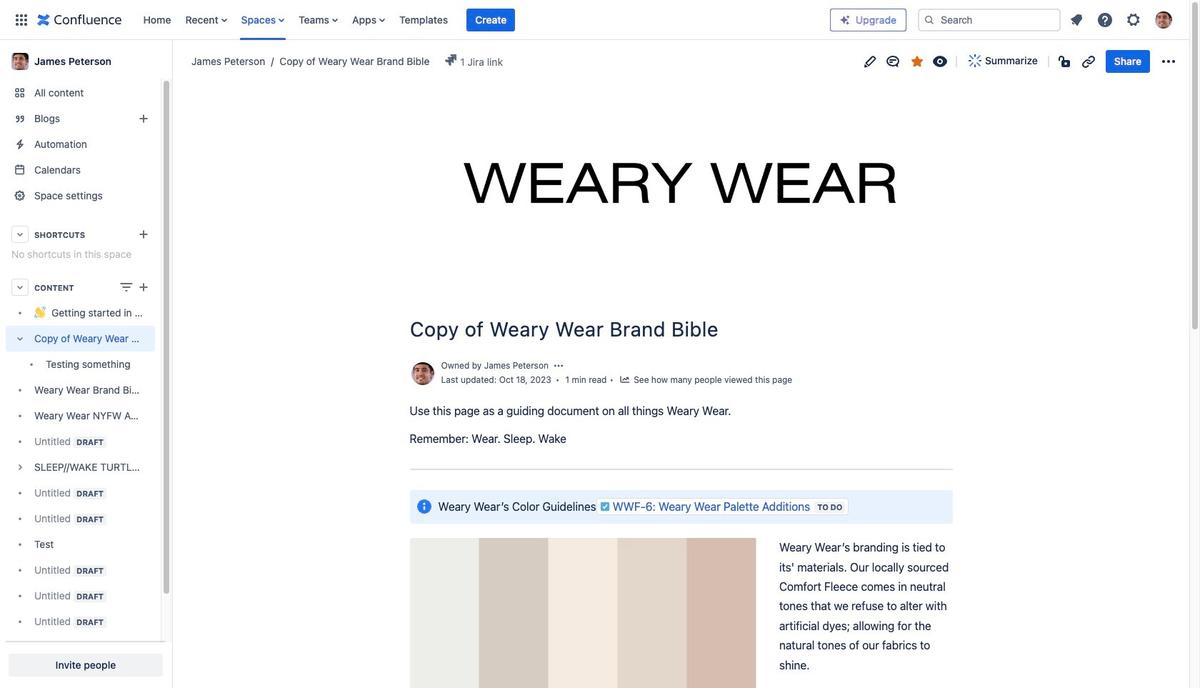 Task type: vqa. For each thing, say whether or not it's contained in the screenshot.
Search field
yes



Task type: describe. For each thing, give the bounding box(es) containing it.
neutrals.png image
[[410, 538, 756, 688]]

change view image
[[118, 279, 135, 296]]

more actions image
[[1161, 53, 1178, 70]]

more information about james peterson image
[[410, 361, 436, 387]]

Search field
[[918, 8, 1061, 31]]

appswitcher icon image
[[13, 11, 30, 28]]

list for premium image
[[1064, 7, 1181, 33]]

list for appswitcher icon on the top of the page
[[136, 0, 830, 40]]

your profile and preferences image
[[1156, 11, 1173, 28]]

add shortcut image
[[135, 226, 152, 243]]

help icon image
[[1097, 11, 1114, 28]]

no restrictions image
[[1057, 53, 1075, 70]]

panel info image
[[416, 498, 433, 515]]



Task type: locate. For each thing, give the bounding box(es) containing it.
global element
[[9, 0, 830, 40]]

tree inside space element
[[6, 300, 155, 660]]

manage page ownership image
[[553, 360, 565, 372]]

unstar image
[[909, 53, 926, 70]]

notification icon image
[[1068, 11, 1086, 28]]

list item inside global element
[[467, 8, 515, 31]]

edit this page image
[[862, 53, 879, 70]]

tree
[[6, 300, 155, 660]]

list item
[[467, 8, 515, 31]]

0 horizontal spatial list
[[136, 0, 830, 40]]

tree item inside space element
[[6, 326, 155, 377]]

stop watching image
[[932, 53, 949, 70]]

settings icon image
[[1126, 11, 1143, 28]]

None search field
[[918, 8, 1061, 31]]

1 horizontal spatial list
[[1064, 7, 1181, 33]]

list
[[136, 0, 830, 40], [1064, 7, 1181, 33]]

tree item
[[6, 326, 155, 377]]

search image
[[924, 14, 935, 25]]

create a page image
[[135, 279, 152, 296]]

copy link image
[[1080, 53, 1098, 70]]

banner
[[0, 0, 1190, 40]]

collapse sidebar image
[[156, 47, 187, 76]]

confluence image
[[37, 11, 122, 28], [37, 11, 122, 28]]

create a blog image
[[135, 110, 152, 127]]

space element
[[0, 40, 172, 688]]

premium image
[[840, 14, 851, 25]]



